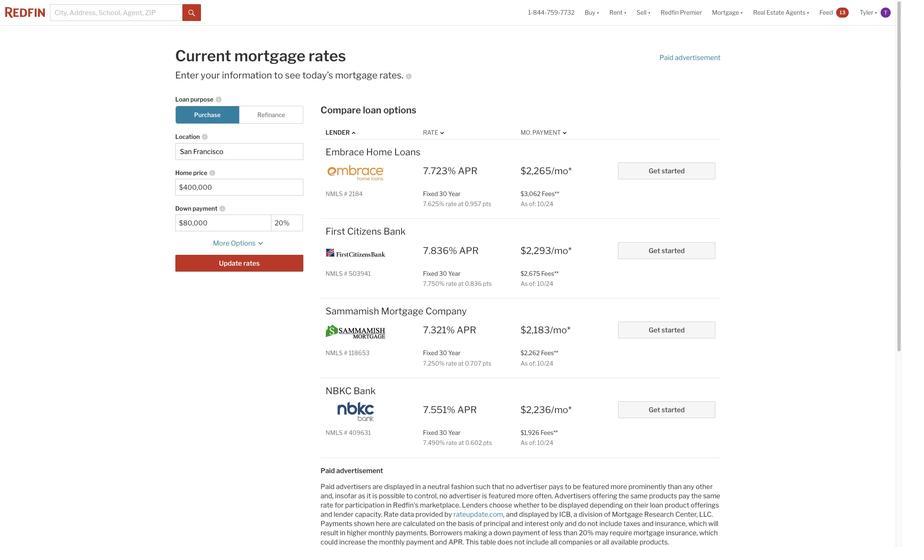 Task type: locate. For each thing, give the bounding box(es) containing it.
a inside paid advertisers are displayed in a neutral fashion such that no advertiser pays to be featured more prominently than any other and, insofar as it is possible to control, no advertiser is featured more often. advertisers offering the same products pay the same rate for participation in redfin's marketplace. lenders choose whether to be displayed depending on their loan product offerings and lender capacity. rate data provided by
[[423, 483, 426, 491]]

fixed up 7.490
[[423, 429, 438, 436]]

▾ for sell ▾
[[648, 9, 651, 16]]

as down $2,675
[[521, 280, 528, 287]]

rate up here at left
[[384, 510, 399, 518]]

year for 7.836
[[449, 270, 461, 277]]

fees** for $2,265
[[542, 190, 560, 197]]

at inside fixed 30 year 7.490 % rate at 0.602 pts
[[459, 439, 464, 446]]

0 horizontal spatial in
[[340, 529, 346, 537]]

same up offerings
[[704, 492, 721, 500]]

whether
[[514, 501, 540, 509]]

sell
[[637, 9, 647, 16]]

nmls for nbkc bank
[[326, 429, 343, 436]]

3 get started from the top
[[649, 326, 685, 334]]

2 vertical spatial a
[[489, 529, 493, 537]]

% up fixed 30 year 7.625 % rate at 0.957 pts
[[448, 165, 456, 176]]

1 is from the left
[[373, 492, 378, 500]]

1 vertical spatial advertisement
[[337, 467, 383, 475]]

and,
[[321, 492, 334, 500]]

more up offering
[[611, 483, 628, 491]]

1 vertical spatial advertiser
[[449, 492, 481, 500]]

nmls # 118653
[[326, 349, 370, 357]]

fees** inside $3,062 fees** as of: 10/24
[[542, 190, 560, 197]]

fees** right $2,675
[[542, 270, 559, 277]]

1 started from the top
[[662, 167, 685, 175]]

in down payments
[[340, 529, 346, 537]]

0 horizontal spatial rates
[[244, 260, 260, 268]]

1 horizontal spatial not
[[588, 520, 598, 528]]

1 horizontal spatial rate
[[423, 129, 439, 136]]

1 vertical spatial a
[[574, 510, 578, 518]]

as for $2,183
[[521, 360, 528, 367]]

pts right 0.707
[[483, 360, 492, 367]]

payments.
[[396, 529, 428, 537]]

down payment element
[[271, 200, 299, 215]]

0 horizontal spatial more
[[517, 492, 534, 500]]

displayed down advertisers
[[559, 501, 589, 509]]

not right does
[[515, 538, 525, 546]]

as for $2,293
[[521, 280, 528, 287]]

be up advertisers
[[573, 483, 581, 491]]

3 get started button from the top
[[618, 322, 716, 339]]

30 for 7.551
[[440, 429, 447, 436]]

10/24 down $2,675
[[538, 280, 554, 287]]

as down $2,262
[[521, 360, 528, 367]]

2 vertical spatial of
[[542, 529, 548, 537]]

1 vertical spatial are
[[392, 520, 402, 528]]

loan up research on the bottom right of the page
[[650, 501, 664, 509]]

1 # from the top
[[344, 190, 348, 197]]

10/24 inside $3,062 fees** as of: 10/24
[[538, 200, 554, 207]]

3 10/24 from the top
[[538, 360, 554, 367]]

0 vertical spatial more
[[611, 483, 628, 491]]

by inside , and displayed by icb, a division of mortgage research center, llc. payments shown here are calculated on the basis of principal and interest only and do not include taxes and insurance, which will result in higher monthly payments. borrowers making a down payment of less than 20% may require mortgage insurance, which could increase the monthly payment and apr. this table does not include all companies or all available products.
[[551, 510, 558, 518]]

displayed up "possible"
[[384, 483, 414, 491]]

10/24 for $2,183
[[538, 360, 554, 367]]

1 year from the top
[[449, 190, 461, 197]]

2 by from the left
[[551, 510, 558, 518]]

4 get from the top
[[649, 406, 661, 414]]

/mo* for $2,236
[[552, 404, 572, 415]]

1 10/24 from the top
[[538, 200, 554, 207]]

mortgage inside , and displayed by icb, a division of mortgage research center, llc. payments shown here are calculated on the basis of principal and interest only and do not include taxes and insurance, which will result in higher monthly payments. borrowers making a down payment of less than 20% may require mortgage insurance, which could increase the monthly payment and apr. this table does not include all companies or all available products.
[[612, 510, 643, 518]]

0 vertical spatial paid
[[660, 54, 674, 62]]

displayed up interest
[[519, 510, 549, 518]]

rate inside fixed 30 year 7.250 % rate at 0.707 pts
[[446, 360, 457, 367]]

% left 0.707
[[440, 360, 445, 367]]

3 of: from the top
[[529, 360, 536, 367]]

/mo* for $2,265
[[552, 165, 572, 176]]

fixed inside fixed 30 year 7.750 % rate at 0.836 pts
[[423, 270, 438, 277]]

fixed for 7.836
[[423, 270, 438, 277]]

pts inside fixed 30 year 7.250 % rate at 0.707 pts
[[483, 360, 492, 367]]

2 is from the left
[[482, 492, 488, 500]]

1 horizontal spatial rates
[[309, 47, 346, 65]]

advertiser down fashion
[[449, 492, 481, 500]]

1-
[[529, 9, 534, 16]]

0 vertical spatial than
[[668, 483, 682, 491]]

2 horizontal spatial payment
[[513, 529, 541, 537]]

1 vertical spatial include
[[527, 538, 549, 546]]

apr for 7.551 % apr
[[458, 404, 477, 415]]

0 horizontal spatial rate
[[384, 510, 399, 518]]

year for 7.723
[[449, 190, 461, 197]]

started for $2,183 /mo*
[[662, 326, 685, 334]]

1 get started button from the top
[[618, 162, 716, 179]]

0 vertical spatial paid advertisement
[[660, 54, 721, 62]]

companies
[[559, 538, 593, 546]]

higher
[[347, 529, 367, 537]]

# left the 409631
[[344, 429, 348, 436]]

% inside fixed 30 year 7.625 % rate at 0.957 pts
[[439, 200, 445, 207]]

$2,262
[[521, 349, 540, 357]]

at inside fixed 30 year 7.625 % rate at 0.957 pts
[[458, 200, 464, 207]]

1 horizontal spatial advertisement
[[675, 54, 721, 62]]

4 nmls from the top
[[326, 429, 343, 436]]

% left 0.602
[[440, 439, 445, 446]]

1 vertical spatial in
[[386, 501, 392, 509]]

only
[[551, 520, 564, 528]]

1 vertical spatial not
[[515, 538, 525, 546]]

agents
[[786, 9, 806, 16]]

prominently
[[629, 483, 667, 491]]

of: inside $1,926 fees** as of: 10/24
[[529, 439, 536, 446]]

by inside paid advertisers are displayed in a neutral fashion such that no advertiser pays to be featured more prominently than any other and, insofar as it is possible to control, no advertiser is featured more often. advertisers offering the same products pay the same rate for participation in redfin's marketplace. lenders choose whether to be displayed depending on their loan product offerings and lender capacity. rate data provided by
[[445, 510, 452, 518]]

get started
[[649, 167, 685, 175], [649, 247, 685, 255], [649, 326, 685, 334], [649, 406, 685, 414]]

2 vertical spatial in
[[340, 529, 346, 537]]

0 horizontal spatial featured
[[489, 492, 516, 500]]

on up borrowers on the bottom of the page
[[437, 520, 445, 528]]

0 horizontal spatial no
[[440, 492, 448, 500]]

are up "possible"
[[373, 483, 383, 491]]

marketplace.
[[420, 501, 461, 509]]

control,
[[415, 492, 438, 500]]

are
[[373, 483, 383, 491], [392, 520, 402, 528]]

rate right 7.625
[[446, 200, 457, 207]]

1 horizontal spatial more
[[611, 483, 628, 491]]

not down division
[[588, 520, 598, 528]]

apr for 7.836 % apr
[[460, 245, 479, 256]]

rates right update
[[244, 260, 260, 268]]

advertiser up the often.
[[516, 483, 548, 491]]

fixed up 7.625
[[423, 190, 438, 197]]

0.707
[[465, 360, 482, 367]]

rate right 7.250
[[446, 360, 457, 367]]

7.551 % apr
[[423, 404, 477, 415]]

2 10/24 from the top
[[538, 280, 554, 287]]

1 same from the left
[[631, 492, 648, 500]]

a up control,
[[423, 483, 426, 491]]

nmls left the 409631
[[326, 429, 343, 436]]

advertisers
[[555, 492, 591, 500]]

0 horizontal spatial a
[[423, 483, 426, 491]]

0 vertical spatial a
[[423, 483, 426, 491]]

mortgage up products.
[[634, 529, 665, 537]]

apr down company
[[457, 325, 477, 336]]

is right it
[[373, 492, 378, 500]]

get started button for $2,293 /mo*
[[618, 242, 716, 259]]

0 horizontal spatial mortgage
[[234, 47, 306, 65]]

mortgage left real
[[713, 9, 740, 16]]

$1,926 fees** as of: 10/24
[[521, 429, 558, 446]]

of: down $2,262
[[529, 360, 536, 367]]

year inside fixed 30 year 7.625 % rate at 0.957 pts
[[449, 190, 461, 197]]

1 horizontal spatial of
[[542, 529, 548, 537]]

neutral
[[428, 483, 450, 491]]

1 horizontal spatial by
[[551, 510, 558, 518]]

2 vertical spatial displayed
[[519, 510, 549, 518]]

pts inside fixed 30 year 7.750 % rate at 0.836 pts
[[483, 280, 492, 287]]

paid advertisers are displayed in a neutral fashion such that no advertiser pays to be featured more prominently than any other and, insofar as it is possible to control, no advertiser is featured more often. advertisers offering the same products pay the same rate for participation in redfin's marketplace. lenders choose whether to be displayed depending on their loan product offerings and lender capacity. rate data provided by
[[321, 483, 721, 518]]

1 by from the left
[[445, 510, 452, 518]]

mortgage left rates.
[[335, 70, 378, 81]]

include up may
[[600, 520, 623, 528]]

of left less
[[542, 529, 548, 537]]

rateupdate.com
[[454, 510, 503, 518]]

10/24 down $3,062
[[538, 200, 554, 207]]

of: for $2,236
[[529, 439, 536, 446]]

as down $3,062
[[521, 200, 528, 207]]

503941
[[349, 270, 371, 277]]

1 horizontal spatial displayed
[[519, 510, 549, 518]]

0 horizontal spatial be
[[550, 501, 557, 509]]

2 horizontal spatial a
[[574, 510, 578, 518]]

mortgage up 7.321
[[381, 306, 424, 317]]

of down rateupdate.com link
[[476, 520, 482, 528]]

1 as from the top
[[521, 200, 528, 207]]

0 horizontal spatial is
[[373, 492, 378, 500]]

a for in
[[423, 483, 426, 491]]

rate up 7.723
[[423, 129, 439, 136]]

2 of: from the top
[[529, 280, 536, 287]]

0 vertical spatial home
[[367, 146, 393, 157]]

and right the ,
[[506, 510, 518, 518]]

1 horizontal spatial bank
[[384, 226, 406, 237]]

as inside $2,262 fees** as of: 10/24
[[521, 360, 528, 367]]

2 started from the top
[[662, 247, 685, 255]]

▾ for rent ▾
[[624, 9, 627, 16]]

get for $2,236 /mo*
[[649, 406, 661, 414]]

4 # from the top
[[344, 429, 348, 436]]

1 vertical spatial payment
[[513, 529, 541, 537]]

1 vertical spatial featured
[[489, 492, 516, 500]]

nbkc
[[326, 385, 352, 396]]

0 horizontal spatial not
[[515, 538, 525, 546]]

at inside fixed 30 year 7.750 % rate at 0.836 pts
[[459, 280, 464, 287]]

30 up 7.490
[[440, 429, 447, 436]]

at for 7.321
[[459, 360, 464, 367]]

2 as from the top
[[521, 280, 528, 287]]

fixed inside fixed 30 year 7.250 % rate at 0.707 pts
[[423, 349, 438, 357]]

2 horizontal spatial mortgage
[[634, 529, 665, 537]]

3 as from the top
[[521, 360, 528, 367]]

rate inside fixed 30 year 7.625 % rate at 0.957 pts
[[446, 200, 457, 207]]

# left 2184
[[344, 190, 348, 197]]

and inside paid advertisers are displayed in a neutral fashion such that no advertiser pays to be featured more prominently than any other and, insofar as it is possible to control, no advertiser is featured more often. advertisers offering the same products pay the same rate for participation in redfin's marketplace. lenders choose whether to be displayed depending on their loan product offerings and lender capacity. rate data provided by
[[321, 510, 332, 518]]

by up only
[[551, 510, 558, 518]]

10/24 inside $2,675 fees** as of: 10/24
[[538, 280, 554, 287]]

1 vertical spatial displayed
[[559, 501, 589, 509]]

compare
[[321, 105, 361, 116]]

0 horizontal spatial advertisement
[[337, 467, 383, 475]]

year inside fixed 30 year 7.250 % rate at 0.707 pts
[[449, 349, 461, 357]]

of: inside $2,675 fees** as of: 10/24
[[529, 280, 536, 287]]

of down "depending"
[[604, 510, 611, 518]]

$2,236
[[521, 404, 552, 415]]

1 30 from the top
[[440, 190, 447, 197]]

started for $2,293 /mo*
[[662, 247, 685, 255]]

4 30 from the top
[[440, 429, 447, 436]]

# for first
[[344, 270, 348, 277]]

sell ▾
[[637, 9, 651, 16]]

loan
[[175, 96, 189, 103]]

3 nmls from the top
[[326, 349, 343, 357]]

to up redfin's
[[407, 492, 413, 500]]

1 vertical spatial paid advertisement
[[321, 467, 383, 475]]

1 horizontal spatial a
[[489, 529, 493, 537]]

mortgage up enter your information to see today's mortgage rates.
[[234, 47, 306, 65]]

$2,236 /mo*
[[521, 404, 572, 415]]

of: for $2,183
[[529, 360, 536, 367]]

fees** right $3,062
[[542, 190, 560, 197]]

0 horizontal spatial mortgage
[[381, 306, 424, 317]]

0 horizontal spatial of
[[476, 520, 482, 528]]

3 # from the top
[[344, 349, 348, 357]]

payment down payments.
[[407, 538, 434, 546]]

pts
[[483, 200, 492, 207], [483, 280, 492, 287], [483, 360, 492, 367], [484, 439, 492, 446]]

shown
[[354, 520, 375, 528]]

sell ▾ button
[[632, 0, 656, 25]]

pts inside fixed 30 year 7.490 % rate at 0.602 pts
[[484, 439, 492, 446]]

0 horizontal spatial all
[[551, 538, 558, 546]]

4 get started from the top
[[649, 406, 685, 414]]

get started for $2,236 /mo*
[[649, 406, 685, 414]]

0 horizontal spatial paid advertisement
[[321, 467, 383, 475]]

2 # from the top
[[344, 270, 348, 277]]

which
[[689, 520, 707, 528], [700, 529, 718, 537]]

year inside fixed 30 year 7.750 % rate at 0.836 pts
[[449, 270, 461, 277]]

option group
[[175, 106, 304, 124]]

apr up fixed 30 year 7.490 % rate at 0.602 pts
[[458, 404, 477, 415]]

1 vertical spatial bank
[[354, 385, 376, 396]]

0 horizontal spatial displayed
[[384, 483, 414, 491]]

in down "possible"
[[386, 501, 392, 509]]

is down such
[[482, 492, 488, 500]]

the right offering
[[619, 492, 630, 500]]

4 year from the top
[[449, 429, 461, 436]]

mo.
[[521, 129, 532, 136]]

% up company
[[440, 280, 445, 287]]

0 vertical spatial payment
[[193, 205, 218, 212]]

at left 0.836
[[459, 280, 464, 287]]

nmls for first citizens bank
[[326, 270, 343, 277]]

10/24 down $1,926
[[538, 439, 554, 446]]

0 vertical spatial monthly
[[369, 529, 394, 537]]

featured up choose
[[489, 492, 516, 500]]

1 ▾ from the left
[[597, 9, 600, 16]]

30 up 7.250
[[440, 349, 447, 357]]

year down 7.321 % apr
[[449, 349, 461, 357]]

1 horizontal spatial down payment text field
[[275, 219, 299, 227]]

products
[[650, 492, 678, 500]]

/mo* up $2,675 fees** as of: 10/24
[[552, 245, 572, 256]]

less
[[550, 529, 562, 537]]

▾ right the tyler in the right of the page
[[875, 9, 878, 16]]

loan
[[363, 105, 382, 116], [650, 501, 664, 509]]

1 vertical spatial mortgage
[[335, 70, 378, 81]]

paid inside paid advertisers are displayed in a neutral fashion such that no advertiser pays to be featured more prominently than any other and, insofar as it is possible to control, no advertiser is featured more often. advertisers offering the same products pay the same rate for participation in redfin's marketplace. lenders choose whether to be displayed depending on their loan product offerings and lender capacity. rate data provided by
[[321, 483, 335, 491]]

down
[[494, 529, 511, 537]]

redfin
[[661, 9, 679, 16]]

4 get started button from the top
[[618, 401, 716, 418]]

are inside , and displayed by icb, a division of mortgage research center, llc. payments shown here are calculated on the basis of principal and interest only and do not include taxes and insurance, which will result in higher monthly payments. borrowers making a down payment of less than 20% may require mortgage insurance, which could increase the monthly payment and apr. this table does not include all companies or all available products.
[[392, 520, 402, 528]]

1 of: from the top
[[529, 200, 536, 207]]

update rates button
[[175, 255, 304, 272]]

fees** inside $2,675 fees** as of: 10/24
[[542, 270, 559, 277]]

by down marketplace.
[[445, 510, 452, 518]]

than
[[668, 483, 682, 491], [564, 529, 578, 537]]

of: down $3,062
[[529, 200, 536, 207]]

a up table on the right bottom of page
[[489, 529, 493, 537]]

by
[[445, 510, 452, 518], [551, 510, 558, 518]]

2 get started from the top
[[649, 247, 685, 255]]

which down will
[[700, 529, 718, 537]]

1 horizontal spatial advertiser
[[516, 483, 548, 491]]

rate inside fixed 30 year 7.490 % rate at 0.602 pts
[[447, 439, 458, 446]]

2 get started button from the top
[[618, 242, 716, 259]]

than inside , and displayed by icb, a division of mortgage research center, llc. payments shown here are calculated on the basis of principal and interest only and do not include taxes and insurance, which will result in higher monthly payments. borrowers making a down payment of less than 20% may require mortgage insurance, which could increase the monthly payment and apr. this table does not include all companies or all available products.
[[564, 529, 578, 537]]

1 vertical spatial no
[[440, 492, 448, 500]]

of: inside $2,262 fees** as of: 10/24
[[529, 360, 536, 367]]

all right or
[[603, 538, 610, 546]]

fees**
[[542, 190, 560, 197], [542, 270, 559, 277], [541, 349, 559, 357], [541, 429, 558, 436]]

1 down payment text field from the left
[[179, 219, 268, 227]]

of: down $2,675
[[529, 280, 536, 287]]

0 vertical spatial loan
[[363, 105, 382, 116]]

down payment text field up more
[[179, 219, 268, 227]]

at left 0.707
[[459, 360, 464, 367]]

all down less
[[551, 538, 558, 546]]

option group containing purchase
[[175, 106, 304, 124]]

rate inside fixed 30 year 7.750 % rate at 0.836 pts
[[446, 280, 457, 287]]

rate right 7.490
[[447, 439, 458, 446]]

2 vertical spatial paid
[[321, 483, 335, 491]]

0 vertical spatial include
[[600, 520, 623, 528]]

2 down payment text field from the left
[[275, 219, 299, 227]]

1 get from the top
[[649, 167, 661, 175]]

pts for 7.836 % apr
[[483, 280, 492, 287]]

monthly
[[369, 529, 394, 537], [379, 538, 405, 546]]

and down icb,
[[565, 520, 577, 528]]

$1,926
[[521, 429, 540, 436]]

2 vertical spatial mortgage
[[612, 510, 643, 518]]

1 horizontal spatial than
[[668, 483, 682, 491]]

1 horizontal spatial same
[[704, 492, 721, 500]]

3 started from the top
[[662, 326, 685, 334]]

0 horizontal spatial same
[[631, 492, 648, 500]]

rate for 7.836
[[446, 280, 457, 287]]

1-844-759-7732
[[529, 9, 575, 16]]

0 vertical spatial advertisement
[[675, 54, 721, 62]]

at for 7.551
[[459, 439, 464, 446]]

apr up fixed 30 year 7.625 % rate at 0.957 pts
[[458, 165, 478, 176]]

fixed up the 7.750
[[423, 270, 438, 277]]

mortgage up taxes
[[612, 510, 643, 518]]

at for 7.723
[[458, 200, 464, 207]]

2 vertical spatial mortgage
[[634, 529, 665, 537]]

Refinance radio
[[239, 106, 304, 124]]

1 nmls from the top
[[326, 190, 343, 197]]

$2,183
[[521, 325, 550, 336]]

4 as from the top
[[521, 439, 528, 446]]

insofar
[[335, 492, 357, 500]]

featured up offering
[[583, 483, 610, 491]]

fees** inside $2,262 fees** as of: 10/24
[[541, 349, 559, 357]]

as inside $1,926 fees** as of: 10/24
[[521, 439, 528, 446]]

0 vertical spatial in
[[416, 483, 421, 491]]

30 inside fixed 30 year 7.625 % rate at 0.957 pts
[[440, 190, 447, 197]]

nmls # 2184
[[326, 190, 363, 197]]

0 vertical spatial displayed
[[384, 483, 414, 491]]

get started for $2,183 /mo*
[[649, 326, 685, 334]]

1 vertical spatial home
[[175, 169, 192, 176]]

# for sammamish
[[344, 349, 348, 357]]

▾ for tyler ▾
[[875, 9, 878, 16]]

6 ▾ from the left
[[875, 9, 878, 16]]

1 vertical spatial insurance,
[[666, 529, 698, 537]]

fees** right $2,262
[[541, 349, 559, 357]]

of: inside $3,062 fees** as of: 10/24
[[529, 200, 536, 207]]

2 get from the top
[[649, 247, 661, 255]]

submit search image
[[189, 10, 195, 16]]

center,
[[676, 510, 698, 518]]

loan left options
[[363, 105, 382, 116]]

▾
[[597, 9, 600, 16], [624, 9, 627, 16], [648, 9, 651, 16], [741, 9, 744, 16], [807, 9, 810, 16], [875, 9, 878, 16]]

3 get from the top
[[649, 326, 661, 334]]

1 horizontal spatial are
[[392, 520, 402, 528]]

/mo* for $2,293
[[552, 245, 572, 256]]

loan inside paid advertisers are displayed in a neutral fashion such that no advertiser pays to be featured more prominently than any other and, insofar as it is possible to control, no advertiser is featured more often. advertisers offering the same products pay the same rate for participation in redfin's marketplace. lenders choose whether to be displayed depending on their loan product offerings and lender capacity. rate data provided by
[[650, 501, 664, 509]]

0 vertical spatial rate
[[423, 129, 439, 136]]

2 horizontal spatial of
[[604, 510, 611, 518]]

3 fixed from the top
[[423, 349, 438, 357]]

get started for $2,293 /mo*
[[649, 247, 685, 255]]

2 30 from the top
[[440, 270, 447, 277]]

mortgage ▾ button
[[713, 0, 744, 25]]

as inside $3,062 fees** as of: 10/24
[[521, 200, 528, 207]]

on inside , and displayed by icb, a division of mortgage research center, llc. payments shown here are calculated on the basis of principal and interest only and do not include taxes and insurance, which will result in higher monthly payments. borrowers making a down payment of less than 20% may require mortgage insurance, which could increase the monthly payment and apr. this table does not include all companies or all available products.
[[437, 520, 445, 528]]

user photo image
[[881, 8, 891, 18]]

rate inside paid advertisers are displayed in a neutral fashion such that no advertiser pays to be featured more prominently than any other and, insofar as it is possible to control, no advertiser is featured more often. advertisers offering the same products pay the same rate for participation in redfin's marketplace. lenders choose whether to be displayed depending on their loan product offerings and lender capacity. rate data provided by
[[384, 510, 399, 518]]

division
[[579, 510, 603, 518]]

2 ▾ from the left
[[624, 9, 627, 16]]

10/24 inside $2,262 fees** as of: 10/24
[[538, 360, 554, 367]]

include down interest
[[527, 538, 549, 546]]

7.723 % apr
[[423, 165, 478, 176]]

2 horizontal spatial displayed
[[559, 501, 589, 509]]

get for $2,265 /mo*
[[649, 167, 661, 175]]

0 horizontal spatial are
[[373, 483, 383, 491]]

rate inside paid advertisers are displayed in a neutral fashion such that no advertiser pays to be featured more prominently than any other and, insofar as it is possible to control, no advertiser is featured more often. advertisers offering the same products pay the same rate for participation in redfin's marketplace. lenders choose whether to be displayed depending on their loan product offerings and lender capacity. rate data provided by
[[321, 501, 333, 509]]

3 30 from the top
[[440, 349, 447, 357]]

started
[[662, 167, 685, 175], [662, 247, 685, 255], [662, 326, 685, 334], [662, 406, 685, 414]]

of:
[[529, 200, 536, 207], [529, 280, 536, 287], [529, 360, 536, 367], [529, 439, 536, 446]]

10/24 inside $1,926 fees** as of: 10/24
[[538, 439, 554, 446]]

a right icb,
[[574, 510, 578, 518]]

fixed 30 year 7.625 % rate at 0.957 pts
[[423, 190, 492, 207]]

does
[[498, 538, 513, 546]]

fixed inside fixed 30 year 7.490 % rate at 0.602 pts
[[423, 429, 438, 436]]

pts inside fixed 30 year 7.625 % rate at 0.957 pts
[[483, 200, 492, 207]]

0 horizontal spatial home
[[175, 169, 192, 176]]

result
[[321, 529, 339, 537]]

more options
[[213, 239, 256, 247]]

1 vertical spatial than
[[564, 529, 578, 537]]

year down 7.723 % apr
[[449, 190, 461, 197]]

as down $1,926
[[521, 439, 528, 446]]

7.490
[[423, 439, 440, 446]]

▾ left real
[[741, 9, 744, 16]]

2 nmls from the top
[[326, 270, 343, 277]]

3 ▾ from the left
[[648, 9, 651, 16]]

fees** inside $1,926 fees** as of: 10/24
[[541, 429, 558, 436]]

4 started from the top
[[662, 406, 685, 414]]

as inside $2,675 fees** as of: 10/24
[[521, 280, 528, 287]]

this
[[466, 538, 479, 546]]

mortgage inside , and displayed by icb, a division of mortgage research center, llc. payments shown here are calculated on the basis of principal and interest only and do not include taxes and insurance, which will result in higher monthly payments. borrowers making a down payment of less than 20% may require mortgage insurance, which could increase the monthly payment and apr. this table does not include all companies or all available products.
[[634, 529, 665, 537]]

2 year from the top
[[449, 270, 461, 277]]

year inside fixed 30 year 7.490 % rate at 0.602 pts
[[449, 429, 461, 436]]

1 horizontal spatial loan
[[650, 501, 664, 509]]

4 ▾ from the left
[[741, 9, 744, 16]]

of: for $2,293
[[529, 280, 536, 287]]

30 inside fixed 30 year 7.250 % rate at 0.707 pts
[[440, 349, 447, 357]]

than inside paid advertisers are displayed in a neutral fashion such that no advertiser pays to be featured more prominently than any other and, insofar as it is possible to control, no advertiser is featured more often. advertisers offering the same products pay the same rate for participation in redfin's marketplace. lenders choose whether to be displayed depending on their loan product offerings and lender capacity. rate data provided by
[[668, 483, 682, 491]]

4 10/24 from the top
[[538, 439, 554, 446]]

0 vertical spatial be
[[573, 483, 581, 491]]

possible
[[379, 492, 405, 500]]

1 get started from the top
[[649, 167, 685, 175]]

118653
[[349, 349, 370, 357]]

purchase
[[194, 111, 221, 119]]

2 all from the left
[[603, 538, 610, 546]]

insurance, down center, in the right of the page
[[666, 529, 698, 537]]

insurance, down research on the bottom right of the page
[[656, 520, 688, 528]]

apr.
[[449, 538, 464, 546]]

5 ▾ from the left
[[807, 9, 810, 16]]

rate down and,
[[321, 501, 333, 509]]

fixed inside fixed 30 year 7.625 % rate at 0.957 pts
[[423, 190, 438, 197]]

than up companies
[[564, 529, 578, 537]]

0 horizontal spatial include
[[527, 538, 549, 546]]

4 of: from the top
[[529, 439, 536, 446]]

1 horizontal spatial no
[[507, 483, 515, 491]]

llc.
[[700, 510, 714, 518]]

featured
[[583, 483, 610, 491], [489, 492, 516, 500]]

1 horizontal spatial all
[[603, 538, 610, 546]]

0 horizontal spatial on
[[437, 520, 445, 528]]

1 horizontal spatial featured
[[583, 483, 610, 491]]

product
[[665, 501, 690, 509]]

at inside fixed 30 year 7.250 % rate at 0.707 pts
[[459, 360, 464, 367]]

# left 503941
[[344, 270, 348, 277]]

3 year from the top
[[449, 349, 461, 357]]

Down payment text field
[[179, 219, 268, 227], [275, 219, 299, 227]]

principal
[[484, 520, 511, 528]]

30 inside fixed 30 year 7.490 % rate at 0.602 pts
[[440, 429, 447, 436]]

buy ▾ button
[[585, 0, 600, 25]]

insurance,
[[656, 520, 688, 528], [666, 529, 698, 537]]

2 fixed from the top
[[423, 270, 438, 277]]

1 horizontal spatial is
[[482, 492, 488, 500]]

30 inside fixed 30 year 7.750 % rate at 0.836 pts
[[440, 270, 447, 277]]

1 fixed from the top
[[423, 190, 438, 197]]

all
[[551, 538, 558, 546], [603, 538, 610, 546]]

844-
[[534, 9, 547, 16]]

4 fixed from the top
[[423, 429, 438, 436]]



Task type: describe. For each thing, give the bounding box(es) containing it.
▾ for mortgage ▾
[[741, 9, 744, 16]]

nmls for embrace home loans
[[326, 190, 343, 197]]

rate inside rate button
[[423, 129, 439, 136]]

started for $2,265 /mo*
[[662, 167, 685, 175]]

real estate agents ▾ link
[[754, 0, 810, 25]]

rent ▾
[[610, 9, 627, 16]]

1-844-759-7732 link
[[529, 9, 575, 16]]

fees** for $2,293
[[542, 270, 559, 277]]

759-
[[547, 9, 561, 16]]

paid inside "button"
[[660, 54, 674, 62]]

30 for 7.836
[[440, 270, 447, 277]]

redfin premier button
[[656, 0, 708, 25]]

a for icb,
[[574, 510, 578, 518]]

0 vertical spatial no
[[507, 483, 515, 491]]

first citizens bank
[[326, 226, 406, 237]]

rate for 7.723
[[446, 200, 457, 207]]

buy ▾ button
[[580, 0, 605, 25]]

research
[[645, 510, 674, 518]]

tyler
[[861, 9, 874, 16]]

participation
[[345, 501, 385, 509]]

year for 7.551
[[449, 429, 461, 436]]

City, Address, School, Agent, ZIP search field
[[50, 4, 183, 21]]

0 vertical spatial of
[[604, 510, 611, 518]]

1 vertical spatial be
[[550, 501, 557, 509]]

as for $2,236
[[521, 439, 528, 446]]

# for embrace
[[344, 190, 348, 197]]

0 vertical spatial advertiser
[[516, 483, 548, 491]]

$3,062 fees** as of: 10/24
[[521, 190, 560, 207]]

1 horizontal spatial mortgage
[[335, 70, 378, 81]]

0 horizontal spatial advertiser
[[449, 492, 481, 500]]

2 same from the left
[[704, 492, 721, 500]]

# for nbkc
[[344, 429, 348, 436]]

rates inside update rates button
[[244, 260, 260, 268]]

1 horizontal spatial be
[[573, 483, 581, 491]]

enter
[[175, 70, 199, 81]]

7.321 % apr
[[423, 325, 477, 336]]

1 vertical spatial which
[[700, 529, 718, 537]]

loan purpose
[[175, 96, 214, 103]]

, and displayed by icb, a division of mortgage research center, llc. payments shown here are calculated on the basis of principal and interest only and do not include taxes and insurance, which will result in higher monthly payments. borrowers making a down payment of less than 20% may require mortgage insurance, which could increase the monthly payment and apr. this table does not include all companies or all available products.
[[321, 510, 719, 546]]

0 horizontal spatial bank
[[354, 385, 376, 396]]

State, City, County, ZIP search field
[[175, 143, 304, 160]]

fixed for 7.321
[[423, 349, 438, 357]]

0.602
[[466, 439, 482, 446]]

mortgage inside dropdown button
[[713, 9, 740, 16]]

enter your information to see today's mortgage rates.
[[175, 70, 404, 81]]

choose
[[490, 501, 513, 509]]

$2,293 /mo*
[[521, 245, 572, 256]]

information
[[222, 70, 272, 81]]

apr for 7.321 % apr
[[457, 325, 477, 336]]

0 vertical spatial rates
[[309, 47, 346, 65]]

payment
[[533, 129, 561, 136]]

advertisers
[[336, 483, 371, 491]]

feed
[[820, 9, 834, 16]]

first
[[326, 226, 345, 237]]

get started button for $2,265 /mo*
[[618, 162, 716, 179]]

that
[[492, 483, 505, 491]]

and down research on the bottom right of the page
[[642, 520, 654, 528]]

get started button for $2,183 /mo*
[[618, 322, 716, 339]]

other
[[696, 483, 713, 491]]

1 horizontal spatial home
[[367, 146, 393, 157]]

get started button for $2,236 /mo*
[[618, 401, 716, 418]]

lender button
[[326, 129, 358, 137]]

fees** for $2,183
[[541, 349, 559, 357]]

rate for 7.551
[[447, 439, 458, 446]]

% inside fixed 30 year 7.490 % rate at 0.602 pts
[[440, 439, 445, 446]]

as for $2,265
[[521, 200, 528, 207]]

1 vertical spatial mortgage
[[381, 306, 424, 317]]

/mo* for $2,183
[[550, 325, 571, 336]]

depending
[[590, 501, 624, 509]]

see
[[285, 70, 301, 81]]

0 vertical spatial which
[[689, 520, 707, 528]]

mo. payment button
[[521, 129, 569, 137]]

fees** for $2,236
[[541, 429, 558, 436]]

home price
[[175, 169, 207, 176]]

the right 'increase' at the bottom of page
[[367, 538, 378, 546]]

7.551
[[423, 404, 447, 415]]

▾ for buy ▾
[[597, 9, 600, 16]]

10/24 for $2,236
[[538, 439, 554, 446]]

0 horizontal spatial loan
[[363, 105, 382, 116]]

1 vertical spatial of
[[476, 520, 482, 528]]

such
[[476, 483, 491, 491]]

7.836 % apr
[[423, 245, 479, 256]]

icb,
[[560, 510, 573, 518]]

offerings
[[691, 501, 720, 509]]

10/24 for $2,265
[[538, 200, 554, 207]]

fixed for 7.723
[[423, 190, 438, 197]]

1 horizontal spatial include
[[600, 520, 623, 528]]

1 all from the left
[[551, 538, 558, 546]]

often.
[[535, 492, 553, 500]]

$2,183 /mo*
[[521, 325, 571, 336]]

rate button
[[423, 129, 446, 137]]

advertisement inside "button"
[[675, 54, 721, 62]]

7.836
[[423, 245, 449, 256]]

may
[[596, 529, 609, 537]]

to up advertisers
[[565, 483, 572, 491]]

capacity.
[[355, 510, 383, 518]]

10/24 for $2,293
[[538, 280, 554, 287]]

30 for 7.321
[[440, 349, 447, 357]]

at for 7.836
[[459, 280, 464, 287]]

will
[[709, 520, 719, 528]]

current mortgage rates
[[175, 47, 346, 65]]

0 vertical spatial featured
[[583, 483, 610, 491]]

nmls # 503941
[[326, 270, 371, 277]]

to left see at top left
[[274, 70, 283, 81]]

rent ▾ button
[[605, 0, 632, 25]]

and down borrowers on the bottom of the page
[[436, 538, 447, 546]]

options
[[231, 239, 256, 247]]

and left interest
[[512, 520, 524, 528]]

0.836
[[465, 280, 482, 287]]

premier
[[681, 9, 703, 16]]

year for 7.321
[[449, 349, 461, 357]]

making
[[464, 529, 487, 537]]

% down company
[[447, 325, 455, 336]]

provided
[[416, 510, 443, 518]]

price
[[193, 169, 207, 176]]

7732
[[561, 9, 575, 16]]

here
[[376, 520, 390, 528]]

on inside paid advertisers are displayed in a neutral fashion such that no advertiser pays to be featured more prominently than any other and, insofar as it is possible to control, no advertiser is featured more often. advertisers offering the same products pay the same rate for participation in redfin's marketplace. lenders choose whether to be displayed depending on their loan product offerings and lender capacity. rate data provided by
[[625, 501, 633, 509]]

of: for $2,265
[[529, 200, 536, 207]]

any
[[684, 483, 695, 491]]

$2,293
[[521, 245, 552, 256]]

the down any
[[692, 492, 702, 500]]

company
[[426, 306, 467, 317]]

rate for 7.321
[[446, 360, 457, 367]]

are inside paid advertisers are displayed in a neutral fashion such that no advertiser pays to be featured more prominently than any other and, insofar as it is possible to control, no advertiser is featured more often. advertisers offering the same products pay the same rate for participation in redfin's marketplace. lenders choose whether to be displayed depending on their loan product offerings and lender capacity. rate data provided by
[[373, 483, 383, 491]]

to down the often.
[[542, 501, 548, 509]]

pts for 7.321 % apr
[[483, 360, 492, 367]]

products.
[[640, 538, 670, 546]]

1 vertical spatial paid
[[321, 467, 335, 475]]

lender
[[326, 129, 350, 136]]

apr for 7.723 % apr
[[458, 165, 478, 176]]

1 horizontal spatial payment
[[407, 538, 434, 546]]

real estate agents ▾ button
[[749, 0, 815, 25]]

1 horizontal spatial in
[[386, 501, 392, 509]]

% inside fixed 30 year 7.750 % rate at 0.836 pts
[[440, 280, 445, 287]]

nmls for sammamish mortgage company
[[326, 349, 343, 357]]

basis
[[458, 520, 474, 528]]

today's
[[303, 70, 333, 81]]

Home price text field
[[179, 184, 300, 192]]

available
[[611, 538, 639, 546]]

$2,675 fees** as of: 10/24
[[521, 270, 559, 287]]

the up borrowers on the bottom of the page
[[446, 520, 457, 528]]

% up fixed 30 year 7.490 % rate at 0.602 pts
[[447, 404, 456, 415]]

current
[[175, 47, 231, 65]]

rateupdate.com link
[[454, 510, 503, 518]]

pts for 7.551 % apr
[[484, 439, 492, 446]]

1 vertical spatial monthly
[[379, 538, 405, 546]]

Purchase radio
[[175, 106, 240, 124]]

as
[[358, 492, 366, 500]]

started for $2,236 /mo*
[[662, 406, 685, 414]]

embrace home loans
[[326, 146, 421, 157]]

0 vertical spatial insurance,
[[656, 520, 688, 528]]

get for $2,293 /mo*
[[649, 247, 661, 255]]

increase
[[339, 538, 366, 546]]

get started for $2,265 /mo*
[[649, 167, 685, 175]]

% up fixed 30 year 7.750 % rate at 0.836 pts
[[449, 245, 458, 256]]

30 for 7.723
[[440, 190, 447, 197]]

$2,265 /mo*
[[521, 165, 572, 176]]

0 vertical spatial mortgage
[[234, 47, 306, 65]]

real estate agents ▾
[[754, 9, 810, 16]]

redfin premier
[[661, 9, 703, 16]]

$2,262 fees** as of: 10/24
[[521, 349, 559, 367]]

in inside , and displayed by icb, a division of mortgage research center, llc. payments shown here are calculated on the basis of principal and interest only and do not include taxes and insurance, which will result in higher monthly payments. borrowers making a down payment of less than 20% may require mortgage insurance, which could increase the monthly payment and apr. this table does not include all companies or all available products.
[[340, 529, 346, 537]]

for
[[335, 501, 344, 509]]

update rates
[[219, 260, 260, 268]]

% inside fixed 30 year 7.250 % rate at 0.707 pts
[[440, 360, 445, 367]]

get for $2,183 /mo*
[[649, 326, 661, 334]]

1 vertical spatial more
[[517, 492, 534, 500]]

fixed for 7.551
[[423, 429, 438, 436]]

displayed inside , and displayed by icb, a division of mortgage research center, llc. payments shown here are calculated on the basis of principal and interest only and do not include taxes and insurance, which will result in higher monthly payments. borrowers making a down payment of less than 20% may require mortgage insurance, which could increase the monthly payment and apr. this table does not include all companies or all available products.
[[519, 510, 549, 518]]

pts for 7.723 % apr
[[483, 200, 492, 207]]

fixed 30 year 7.750 % rate at 0.836 pts
[[423, 270, 492, 287]]

fashion
[[451, 483, 475, 491]]

do
[[578, 520, 587, 528]]



Task type: vqa. For each thing, say whether or not it's contained in the screenshot.
THE THAN within the Paid advertisers are displayed in a neutral fashion such that no advertiser pays to be featured more prominently than any other and, insofar as it is possible to control, no advertiser is featured more often. Advertisers offering the same products pay the same rate for participation in Redfin's marketplace. Lenders choose whether to be displayed depending on their loan product offerings and lender capacity. Rate data provided by
yes



